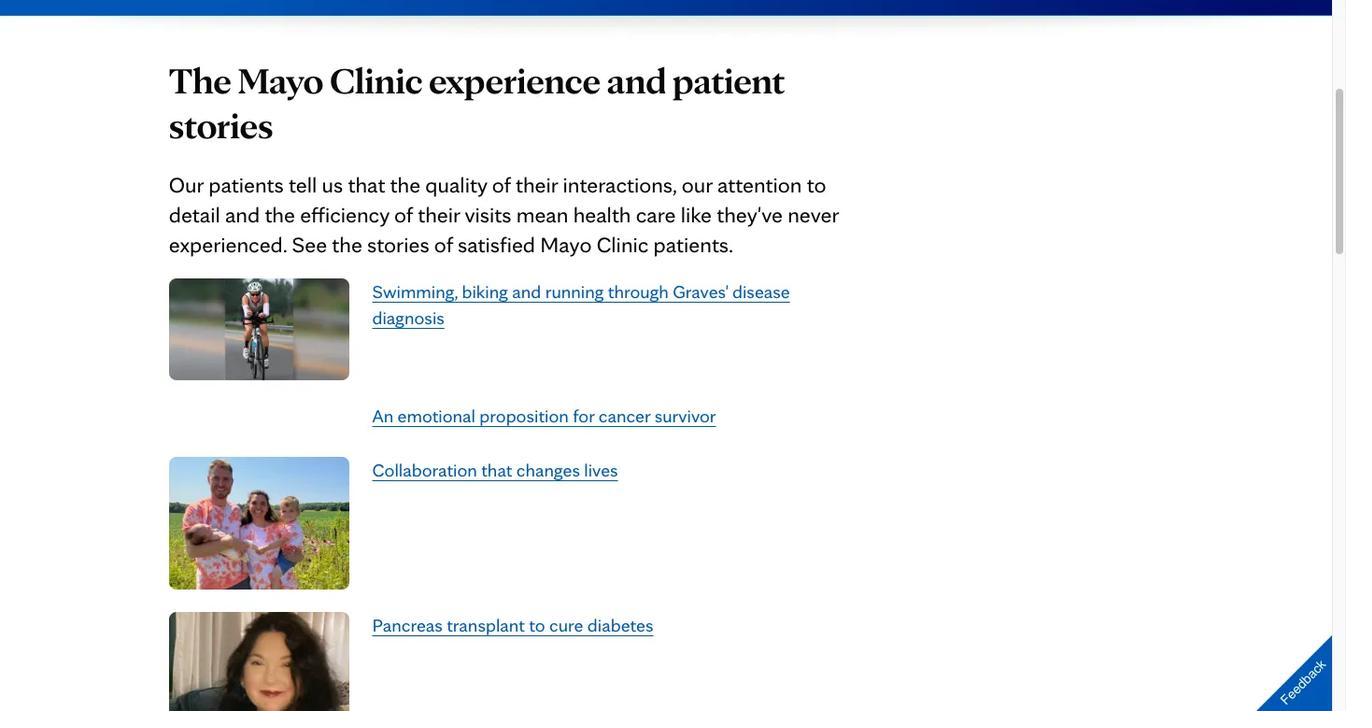 Task type: describe. For each thing, give the bounding box(es) containing it.
attention
[[718, 171, 802, 198]]

and inside swimming, biking and running through graves' disease diagnosis
[[512, 280, 541, 303]]

biking
[[462, 280, 508, 303]]

and inside our patients tell us that the quality of their interactions, our attention to detail and the efficiency of their visits mean health care like they've never experienced. see the stories of satisfied mayo clinic patients.
[[225, 201, 260, 228]]

collaboration that changes lives link
[[169, 457, 859, 589]]

they've
[[717, 201, 783, 228]]

cure
[[550, 614, 584, 636]]

care
[[636, 201, 676, 228]]

mayo inside the mayo clinic experience and patient stories
[[238, 58, 324, 103]]

feedback button
[[1241, 620, 1347, 711]]

health
[[574, 201, 631, 228]]

mayo inside our patients tell us that the quality of their interactions, our attention to detail and the efficiency of their visits mean health care like they've never experienced. see the stories of satisfied mayo clinic patients.
[[540, 231, 592, 258]]

satisfied
[[458, 231, 536, 258]]

stories inside our patients tell us that the quality of their interactions, our attention to detail and the efficiency of their visits mean health care like they've never experienced. see the stories of satisfied mayo clinic patients.
[[367, 231, 430, 258]]

disease
[[733, 280, 791, 303]]

swimming, biking and running through graves' disease diagnosis
[[372, 280, 791, 329]]

changes
[[517, 459, 580, 481]]

diabetes
[[588, 614, 654, 636]]

and inside the mayo clinic experience and patient stories
[[607, 58, 667, 103]]

an emotional proposition for cancer survivor
[[372, 405, 717, 427]]

patients.
[[654, 231, 734, 258]]

simmons_photo_familyfeatured.jpg image
[[169, 457, 350, 589]]

that inside our patients tell us that the quality of their interactions, our attention to detail and the efficiency of their visits mean health care like they've never experienced. see the stories of satisfied mayo clinic patients.
[[348, 171, 385, 198]]

0 horizontal spatial of
[[394, 201, 413, 228]]

patient
[[673, 58, 785, 103]]

running
[[546, 280, 604, 303]]

clinic inside the mayo clinic experience and patient stories
[[330, 58, 423, 103]]

pancreas transplant to cure diabetes
[[372, 614, 654, 636]]

survivor
[[655, 405, 717, 427]]

the
[[169, 58, 232, 103]]

1 vertical spatial their
[[418, 201, 460, 228]]

1 horizontal spatial their
[[516, 171, 558, 198]]

our patients tell us that the quality of their interactions, our attention to detail and the efficiency of their visits mean health care like they've never experienced. see the stories of satisfied mayo clinic patients.
[[169, 171, 839, 258]]

see
[[292, 231, 327, 258]]

visits
[[465, 201, 512, 228]]

patients
[[209, 171, 284, 198]]

an emotional proposition for cancer survivor link
[[169, 403, 859, 435]]

collaboration
[[372, 459, 477, 481]]

experienced.
[[169, 231, 287, 258]]

1 vertical spatial that
[[482, 459, 513, 481]]



Task type: locate. For each thing, give the bounding box(es) containing it.
clinic inside our patients tell us that the quality of their interactions, our attention to detail and the efficiency of their visits mean health care like they've never experienced. see the stories of satisfied mayo clinic patients.
[[597, 231, 649, 258]]

1 vertical spatial mayo
[[540, 231, 592, 258]]

of
[[492, 171, 511, 198], [394, 201, 413, 228], [434, 231, 453, 258]]

that right us
[[348, 171, 385, 198]]

2 vertical spatial the
[[332, 231, 363, 258]]

quality
[[426, 171, 488, 198]]

the down efficiency
[[332, 231, 363, 258]]

like
[[681, 201, 712, 228]]

interactions,
[[563, 171, 677, 198]]

0 vertical spatial clinic
[[330, 58, 423, 103]]

feedback
[[1278, 657, 1329, 708]]

0 horizontal spatial to
[[529, 614, 546, 636]]

lives
[[584, 459, 618, 481]]

mayo
[[238, 58, 324, 103], [540, 231, 592, 258]]

efficiency
[[300, 201, 390, 228]]

2 vertical spatial and
[[512, 280, 541, 303]]

the
[[390, 171, 421, 198], [265, 201, 295, 228], [332, 231, 363, 258]]

that
[[348, 171, 385, 198], [482, 459, 513, 481]]

and left the patient
[[607, 58, 667, 103]]

experience
[[429, 58, 601, 103]]

1 vertical spatial and
[[225, 201, 260, 228]]

an
[[372, 405, 394, 427]]

mayo down mean
[[540, 231, 592, 258]]

detail
[[169, 201, 220, 228]]

for
[[573, 405, 595, 427]]

mayo right the
[[238, 58, 324, 103]]

0 vertical spatial of
[[492, 171, 511, 198]]

0 vertical spatial to
[[807, 171, 827, 198]]

lynn guzik feature.jpg image
[[169, 612, 350, 711]]

2 vertical spatial of
[[434, 231, 453, 258]]

diagnosis
[[372, 307, 445, 329]]

0 vertical spatial mayo
[[238, 58, 324, 103]]

0 vertical spatial their
[[516, 171, 558, 198]]

2 horizontal spatial the
[[390, 171, 421, 198]]

of right efficiency
[[394, 201, 413, 228]]

their up mean
[[516, 171, 558, 198]]

0 horizontal spatial clinic
[[330, 58, 423, 103]]

1 vertical spatial clinic
[[597, 231, 649, 258]]

the left "quality"
[[390, 171, 421, 198]]

to up never
[[807, 171, 827, 198]]

the down tell at top left
[[265, 201, 295, 228]]

to
[[807, 171, 827, 198], [529, 614, 546, 636]]

2 horizontal spatial and
[[607, 58, 667, 103]]

1 vertical spatial of
[[394, 201, 413, 228]]

stories up patients
[[169, 103, 273, 148]]

stories inside the mayo clinic experience and patient stories
[[169, 103, 273, 148]]

0 horizontal spatial mayo
[[238, 58, 324, 103]]

never
[[788, 201, 839, 228]]

0 vertical spatial stories
[[169, 103, 273, 148]]

graves'
[[673, 280, 729, 303]]

transplant
[[447, 614, 525, 636]]

swimming,
[[372, 280, 458, 303]]

0 vertical spatial the
[[390, 171, 421, 198]]

1 vertical spatial stories
[[367, 231, 430, 258]]

stories up swimming, at left
[[367, 231, 430, 258]]

collaboration that changes lives
[[372, 459, 618, 481]]

0 horizontal spatial that
[[348, 171, 385, 198]]

1 vertical spatial the
[[265, 201, 295, 228]]

of left the satisfied on the left top
[[434, 231, 453, 258]]

1 horizontal spatial of
[[434, 231, 453, 258]]

1 horizontal spatial and
[[512, 280, 541, 303]]

1 horizontal spatial mayo
[[540, 231, 592, 258]]

through
[[608, 280, 669, 303]]

tell
[[289, 171, 317, 198]]

pancreas transplant to cure diabetes link
[[169, 612, 859, 711]]

their
[[516, 171, 558, 198], [418, 201, 460, 228]]

1 horizontal spatial the
[[332, 231, 363, 258]]

proposition
[[480, 405, 569, 427]]

us
[[322, 171, 343, 198]]

0 horizontal spatial the
[[265, 201, 295, 228]]

0 vertical spatial and
[[607, 58, 667, 103]]

the mayo clinic experience and patient stories
[[169, 58, 785, 148]]

0 horizontal spatial and
[[225, 201, 260, 228]]

1 horizontal spatial clinic
[[597, 231, 649, 258]]

swimming, biking and running through graves' disease diagnosis link
[[169, 279, 859, 380]]

stories
[[169, 103, 273, 148], [367, 231, 430, 258]]

mean
[[517, 201, 569, 228]]

that left changes on the bottom of the page
[[482, 459, 513, 481]]

1 horizontal spatial to
[[807, 171, 827, 198]]

our
[[169, 171, 204, 198]]

2 horizontal spatial of
[[492, 171, 511, 198]]

0 vertical spatial that
[[348, 171, 385, 198]]

0 horizontal spatial their
[[418, 201, 460, 228]]

to inside our patients tell us that the quality of their interactions, our attention to detail and the efficiency of their visits mean health care like they've never experienced. see the stories of satisfied mayo clinic patients.
[[807, 171, 827, 198]]

1 horizontal spatial that
[[482, 459, 513, 481]]

our
[[682, 171, 713, 198]]

finishingstrongwithgravesdisease16x9 1024x576.jpg image
[[169, 279, 350, 380]]

pancreas
[[372, 614, 443, 636]]

of up visits
[[492, 171, 511, 198]]

their down "quality"
[[418, 201, 460, 228]]

1 horizontal spatial stories
[[367, 231, 430, 258]]

0 horizontal spatial stories
[[169, 103, 273, 148]]

cancer
[[599, 405, 651, 427]]

to left cure
[[529, 614, 546, 636]]

1 vertical spatial to
[[529, 614, 546, 636]]

clinic
[[330, 58, 423, 103], [597, 231, 649, 258]]

and down patients
[[225, 201, 260, 228]]

and
[[607, 58, 667, 103], [225, 201, 260, 228], [512, 280, 541, 303]]

and right biking
[[512, 280, 541, 303]]

emotional
[[398, 405, 476, 427]]



Task type: vqa. For each thing, say whether or not it's contained in the screenshot.
of to the right
yes



